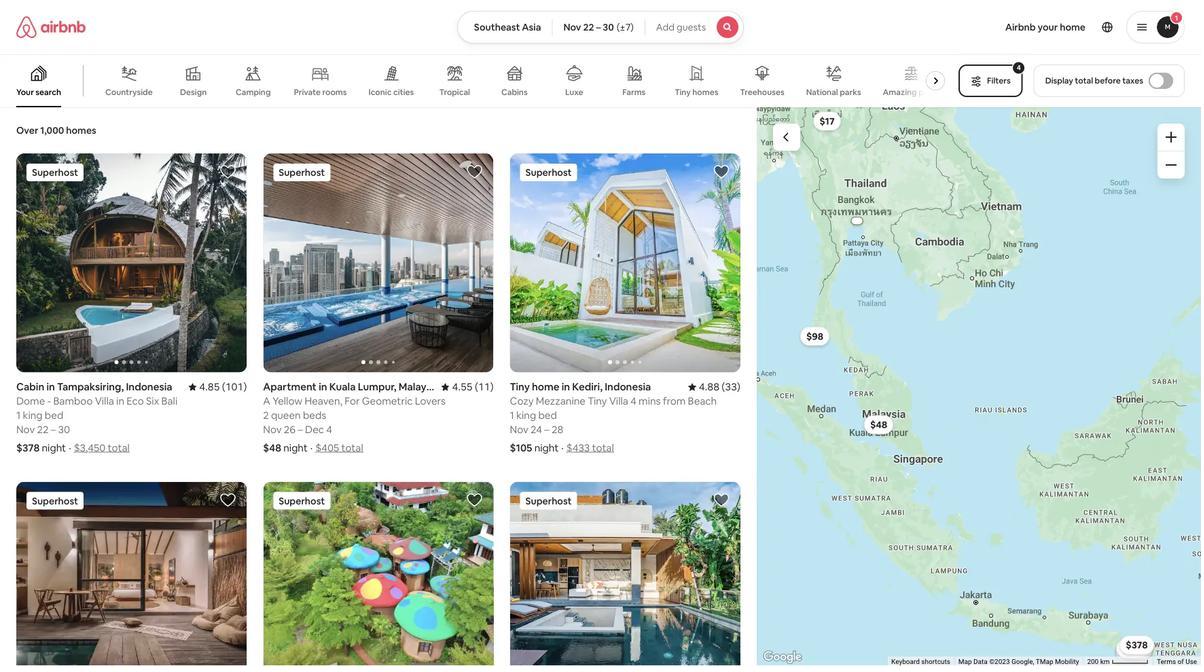 Task type: locate. For each thing, give the bounding box(es) containing it.
nov inside a yellow heaven, for geometric lovers 2 queen beds nov 26 – dec 4 $48 night · $405 total
[[263, 423, 282, 437]]

2 horizontal spatial 1
[[1176, 13, 1179, 22]]

3 · from the left
[[562, 442, 564, 455]]

1 horizontal spatial king
[[517, 409, 536, 422]]

total inside cabin in tampaksiring, indonesia dome - bamboo villa in eco six bali 1 king bed nov 22 – 30 $378 night · $3,450 total
[[108, 442, 130, 455]]

0 horizontal spatial 22
[[37, 423, 49, 437]]

(33)
[[722, 380, 741, 394]]

beds
[[303, 409, 326, 422]]

2 vertical spatial 4
[[326, 423, 332, 437]]

4 left "mins"
[[631, 395, 637, 408]]

$61
[[1128, 641, 1144, 653]]

total left the before
[[1075, 75, 1094, 86]]

30 left (±7)
[[603, 21, 614, 33]]

0 vertical spatial 30
[[603, 21, 614, 33]]

add to wishlist: guesthouse in denpasar, indonesia image
[[714, 492, 730, 509]]

(101)
[[222, 380, 247, 394]]

30 inside cabin in tampaksiring, indonesia dome - bamboo villa in eco six bali 1 king bed nov 22 – 30 $378 night · $3,450 total
[[58, 423, 70, 437]]

0 horizontal spatial indonesia
[[126, 380, 172, 394]]

bali
[[161, 395, 178, 408]]

1 vertical spatial 4
[[631, 395, 637, 408]]

your
[[1038, 21, 1058, 33]]

None search field
[[457, 11, 744, 43]]

1 vertical spatial $105
[[1123, 643, 1144, 655]]

4 inside tiny home in kediri, indonesia cozy mezzanine tiny villa 4 mins from beach 1 king bed nov 24 – 28 $105 night · $433 total
[[631, 395, 637, 408]]

tiny for tiny home in kediri, indonesia cozy mezzanine tiny villa 4 mins from beach 1 king bed nov 24 – 28 $105 night · $433 total
[[510, 380, 530, 394]]

total
[[1075, 75, 1094, 86], [108, 442, 130, 455], [342, 442, 363, 455], [592, 442, 614, 455]]

over 1,000 homes
[[16, 124, 96, 137]]

in up -
[[47, 380, 55, 394]]

a yellow heaven, for geometric lovers 2 queen beds nov 26 – dec 4 $48 night · $405 total
[[263, 395, 446, 455]]

bamboo
[[53, 395, 93, 408]]

tiny up cozy
[[510, 380, 530, 394]]

-
[[47, 395, 51, 408]]

amazing
[[883, 87, 917, 98]]

200
[[1088, 658, 1099, 666]]

200 km
[[1088, 658, 1112, 666]]

1 horizontal spatial night
[[284, 442, 308, 455]]

tiny
[[675, 87, 691, 98], [510, 380, 530, 394], [588, 395, 607, 408]]

indonesia
[[126, 380, 172, 394], [605, 380, 651, 394]]

night down 24 at the left
[[535, 442, 559, 455]]

yellow
[[273, 395, 303, 408]]

2 horizontal spatial night
[[535, 442, 559, 455]]

30
[[603, 21, 614, 33], [58, 423, 70, 437]]

– down -
[[51, 423, 56, 437]]

bed down -
[[45, 409, 63, 422]]

1 horizontal spatial 1
[[510, 409, 514, 422]]

1
[[1176, 13, 1179, 22], [16, 409, 21, 422], [510, 409, 514, 422]]

1 horizontal spatial ·
[[310, 442, 313, 455]]

0 vertical spatial $105
[[510, 442, 532, 455]]

total inside tiny home in kediri, indonesia cozy mezzanine tiny villa 4 mins from beach 1 king bed nov 24 – 28 $105 night · $433 total
[[592, 442, 614, 455]]

1 vertical spatial 30
[[58, 423, 70, 437]]

$98
[[807, 330, 824, 343]]

treehouses
[[740, 87, 785, 98]]

display
[[1046, 75, 1074, 86]]

–
[[596, 21, 601, 33], [51, 423, 56, 437], [298, 423, 303, 437], [545, 423, 550, 437]]

$189
[[1126, 645, 1147, 657]]

0 horizontal spatial night
[[42, 442, 66, 455]]

bed inside cabin in tampaksiring, indonesia dome - bamboo villa in eco six bali 1 king bed nov 22 – 30 $378 night · $3,450 total
[[45, 409, 63, 422]]

in up the "mezzanine"
[[562, 380, 570, 394]]

nov
[[564, 21, 581, 33], [16, 423, 35, 437], [263, 423, 282, 437], [510, 423, 529, 437]]

night down 26 on the left of page
[[284, 442, 308, 455]]

king down dome
[[23, 409, 43, 422]]

· inside a yellow heaven, for geometric lovers 2 queen beds nov 26 – dec 4 $48 night · $405 total
[[310, 442, 313, 455]]

2 horizontal spatial in
[[562, 380, 570, 394]]

tiny right farms
[[675, 87, 691, 98]]

4.85 (101)
[[199, 380, 247, 394]]

1 vertical spatial $378
[[1126, 640, 1148, 652]]

$433
[[567, 442, 590, 455]]

total right $405
[[342, 442, 363, 455]]

2 · from the left
[[310, 442, 313, 455]]

0 horizontal spatial 30
[[58, 423, 70, 437]]

1 horizontal spatial $48
[[871, 419, 888, 431]]

villa
[[95, 395, 114, 408], [609, 395, 629, 408]]

1 villa from the left
[[95, 395, 114, 408]]

farms
[[623, 87, 646, 98]]

shortcuts
[[922, 658, 951, 666]]

0 horizontal spatial ·
[[69, 442, 71, 455]]

add to wishlist: apartment in kuala lumpur, malaysia image
[[467, 164, 483, 180]]

southeast asia
[[474, 21, 541, 33]]

1 bed from the left
[[45, 409, 63, 422]]

southeast
[[474, 21, 520, 33]]

22
[[583, 21, 594, 33], [37, 423, 49, 437]]

0 horizontal spatial $48
[[263, 442, 281, 455]]

home inside tiny home in kediri, indonesia cozy mezzanine tiny villa 4 mins from beach 1 king bed nov 24 – 28 $105 night · $433 total
[[532, 380, 560, 394]]

1 horizontal spatial in
[[116, 395, 124, 408]]

total right "$3,450"
[[108, 442, 130, 455]]

1 horizontal spatial 22
[[583, 21, 594, 33]]

4 inside a yellow heaven, for geometric lovers 2 queen beds nov 26 – dec 4 $48 night · $405 total
[[326, 423, 332, 437]]

add guests
[[656, 21, 706, 33]]

data
[[974, 658, 988, 666]]

display total before taxes button
[[1034, 65, 1185, 97]]

1 king from the left
[[23, 409, 43, 422]]

0 horizontal spatial tiny
[[510, 380, 530, 394]]

0 horizontal spatial home
[[532, 380, 560, 394]]

nov left 24 at the left
[[510, 423, 529, 437]]

iconic cities
[[369, 87, 414, 97]]

villa inside cabin in tampaksiring, indonesia dome - bamboo villa in eco six bali 1 king bed nov 22 – 30 $378 night · $3,450 total
[[95, 395, 114, 408]]

$105 button
[[1117, 640, 1150, 659]]

design
[[180, 87, 207, 98]]

guests
[[677, 21, 706, 33]]

1 horizontal spatial homes
[[693, 87, 719, 98]]

0 vertical spatial $378
[[16, 442, 40, 455]]

group containing iconic cities
[[0, 54, 951, 107]]

0 vertical spatial $48
[[871, 419, 888, 431]]

1 horizontal spatial villa
[[609, 395, 629, 408]]

$378
[[16, 442, 40, 455], [1126, 640, 1148, 652]]

geometric
[[362, 395, 413, 408]]

2 horizontal spatial tiny
[[675, 87, 691, 98]]

1 night from the left
[[42, 442, 66, 455]]

add to wishlist: earthen home in mueang chiang mai district, thailand image
[[467, 492, 483, 509]]

22 left (±7)
[[583, 21, 594, 33]]

camping
[[236, 87, 271, 98]]

– right 24 at the left
[[545, 423, 550, 437]]

· left $405
[[310, 442, 313, 455]]

use
[[1186, 658, 1198, 666]]

1 vertical spatial 22
[[37, 423, 49, 437]]

4 right the dec
[[326, 423, 332, 437]]

cabins
[[502, 87, 528, 98]]

add to wishlist: tiny home in kediri, indonesia image
[[714, 164, 730, 180]]

tiny home in kediri, indonesia cozy mezzanine tiny villa 4 mins from beach 1 king bed nov 24 – 28 $105 night · $433 total
[[510, 380, 717, 455]]

1 horizontal spatial $105
[[1123, 643, 1144, 655]]

home up the "mezzanine"
[[532, 380, 560, 394]]

tampaksiring,
[[57, 380, 124, 394]]

$378 button
[[1120, 636, 1154, 655]]

mezzanine
[[536, 395, 586, 408]]

1 vertical spatial tiny
[[510, 380, 530, 394]]

indonesia inside tiny home in kediri, indonesia cozy mezzanine tiny villa 4 mins from beach 1 king bed nov 24 – 28 $105 night · $433 total
[[605, 380, 651, 394]]

2 king from the left
[[517, 409, 536, 422]]

30 down bamboo
[[58, 423, 70, 437]]

2 indonesia from the left
[[605, 380, 651, 394]]

$378 inside button
[[1126, 640, 1148, 652]]

0 horizontal spatial 1
[[16, 409, 21, 422]]

night left "$3,450"
[[42, 442, 66, 455]]

villa down the tampaksiring,
[[95, 395, 114, 408]]

home right your
[[1060, 21, 1086, 33]]

1 horizontal spatial tiny
[[588, 395, 607, 408]]

1 horizontal spatial home
[[1060, 21, 1086, 33]]

0 horizontal spatial 4
[[326, 423, 332, 437]]

$189 button
[[1120, 641, 1153, 660]]

1 horizontal spatial bed
[[539, 409, 557, 422]]

1 inside tiny home in kediri, indonesia cozy mezzanine tiny villa 4 mins from beach 1 king bed nov 24 – 28 $105 night · $433 total
[[510, 409, 514, 422]]

· left "$3,450"
[[69, 442, 71, 455]]

nov down 2
[[263, 423, 282, 437]]

villa inside tiny home in kediri, indonesia cozy mezzanine tiny villa 4 mins from beach 1 king bed nov 24 – 28 $105 night · $433 total
[[609, 395, 629, 408]]

$378 inside cabin in tampaksiring, indonesia dome - bamboo villa in eco six bali 1 king bed nov 22 – 30 $378 night · $3,450 total
[[16, 442, 40, 455]]

0 horizontal spatial villa
[[95, 395, 114, 408]]

1 inside dropdown button
[[1176, 13, 1179, 22]]

– inside tiny home in kediri, indonesia cozy mezzanine tiny villa 4 mins from beach 1 king bed nov 24 – 28 $105 night · $433 total
[[545, 423, 550, 437]]

1 · from the left
[[69, 442, 71, 455]]

$242
[[1122, 647, 1145, 659]]

1 horizontal spatial indonesia
[[605, 380, 651, 394]]

$105 inside tiny home in kediri, indonesia cozy mezzanine tiny villa 4 mins from beach 1 king bed nov 24 – 28 $105 night · $433 total
[[510, 442, 532, 455]]

0 horizontal spatial king
[[23, 409, 43, 422]]

2 night from the left
[[284, 442, 308, 455]]

indonesia up "mins"
[[605, 380, 651, 394]]

dec
[[305, 423, 324, 437]]

homes left the treehouses
[[693, 87, 719, 98]]

add to wishlist: cabin in tampaksiring, indonesia image
[[220, 164, 236, 180]]

4.85 out of 5 average rating,  101 reviews image
[[188, 380, 247, 394]]

0 vertical spatial 22
[[583, 21, 594, 33]]

· left $433
[[562, 442, 564, 455]]

3 night from the left
[[535, 442, 559, 455]]

tiny homes
[[675, 87, 719, 98]]

– inside cabin in tampaksiring, indonesia dome - bamboo villa in eco six bali 1 king bed nov 22 – 30 $378 night · $3,450 total
[[51, 423, 56, 437]]

none search field containing southeast asia
[[457, 11, 744, 43]]

0 horizontal spatial $378
[[16, 442, 40, 455]]

tiny down kediri,
[[588, 395, 607, 408]]

1 vertical spatial $48
[[263, 442, 281, 455]]

· inside cabin in tampaksiring, indonesia dome - bamboo villa in eco six bali 1 king bed nov 22 – 30 $378 night · $3,450 total
[[69, 442, 71, 455]]

villa left "mins"
[[609, 395, 629, 408]]

six
[[146, 395, 159, 408]]

2 vertical spatial tiny
[[588, 395, 607, 408]]

nov inside tiny home in kediri, indonesia cozy mezzanine tiny villa 4 mins from beach 1 king bed nov 24 – 28 $105 night · $433 total
[[510, 423, 529, 437]]

0 horizontal spatial $105
[[510, 442, 532, 455]]

(±7)
[[617, 21, 634, 33]]

indonesia up six
[[126, 380, 172, 394]]

1 horizontal spatial $378
[[1126, 640, 1148, 652]]

total inside a yellow heaven, for geometric lovers 2 queen beds nov 26 – dec 4 $48 night · $405 total
[[342, 442, 363, 455]]

22 down -
[[37, 423, 49, 437]]

indonesia inside cabin in tampaksiring, indonesia dome - bamboo villa in eco six bali 1 king bed nov 22 – 30 $378 night · $3,450 total
[[126, 380, 172, 394]]

1 vertical spatial homes
[[66, 124, 96, 137]]

1 horizontal spatial 4
[[631, 395, 637, 408]]

2 bed from the left
[[539, 409, 557, 422]]

total right $433
[[592, 442, 614, 455]]

in left eco
[[116, 395, 124, 408]]

2 horizontal spatial ·
[[562, 442, 564, 455]]

1 vertical spatial home
[[532, 380, 560, 394]]

queen
[[271, 409, 301, 422]]

0 horizontal spatial bed
[[45, 409, 63, 422]]

4 down airbnb
[[1017, 63, 1021, 72]]

homes right 1,000
[[66, 124, 96, 137]]

group
[[0, 54, 951, 107], [16, 154, 247, 373], [263, 154, 494, 373], [510, 154, 741, 373], [16, 482, 247, 667], [263, 482, 494, 667], [510, 482, 741, 667]]

nov down dome
[[16, 423, 35, 437]]

1 indonesia from the left
[[126, 380, 172, 394]]

king down cozy
[[517, 409, 536, 422]]

– right 26 on the left of page
[[298, 423, 303, 437]]

for
[[345, 395, 360, 408]]

countryside
[[105, 87, 153, 98]]

2 villa from the left
[[609, 395, 629, 408]]

0 vertical spatial tiny
[[675, 87, 691, 98]]

zoom in image
[[1166, 132, 1177, 143]]

king
[[23, 409, 43, 422], [517, 409, 536, 422]]

4.85
[[199, 380, 220, 394]]

1 horizontal spatial 30
[[603, 21, 614, 33]]

2 horizontal spatial 4
[[1017, 63, 1021, 72]]

bed up 28
[[539, 409, 557, 422]]

· inside tiny home in kediri, indonesia cozy mezzanine tiny villa 4 mins from beach 1 king bed nov 24 – 28 $105 night · $433 total
[[562, 442, 564, 455]]

$105
[[510, 442, 532, 455], [1123, 643, 1144, 655]]

4.88 (33)
[[699, 380, 741, 394]]

0 vertical spatial home
[[1060, 21, 1086, 33]]



Task type: describe. For each thing, give the bounding box(es) containing it.
$82
[[1126, 643, 1143, 655]]

add
[[656, 21, 675, 33]]

airbnb your home link
[[997, 13, 1094, 41]]

beach
[[688, 395, 717, 408]]

$17
[[820, 115, 835, 127]]

km
[[1101, 658, 1110, 666]]

a
[[263, 395, 270, 408]]

home inside profile element
[[1060, 21, 1086, 33]]

©2023
[[990, 658, 1010, 666]]

southeast asia button
[[457, 11, 553, 43]]

26
[[284, 423, 296, 437]]

$98 button
[[801, 327, 830, 346]]

google image
[[760, 649, 805, 667]]

mobility
[[1055, 658, 1079, 666]]

airbnb
[[1006, 21, 1036, 33]]

4.88 out of 5 average rating,  33 reviews image
[[688, 380, 741, 394]]

1 inside cabin in tampaksiring, indonesia dome - bamboo villa in eco six bali 1 king bed nov 22 – 30 $378 night · $3,450 total
[[16, 409, 21, 422]]

$48 inside a yellow heaven, for geometric lovers 2 queen beds nov 26 – dec 4 $48 night · $405 total
[[263, 442, 281, 455]]

24
[[531, 423, 542, 437]]

google,
[[1012, 658, 1035, 666]]

heaven,
[[305, 395, 343, 408]]

keyboard shortcuts
[[892, 658, 951, 666]]

– left (±7)
[[596, 21, 601, 33]]

0 vertical spatial 4
[[1017, 63, 1021, 72]]

of
[[1178, 658, 1184, 666]]

total inside button
[[1075, 75, 1094, 86]]

$48 inside button
[[871, 419, 888, 431]]

$82 button
[[1120, 640, 1149, 659]]

cozy
[[510, 395, 534, 408]]

iconic
[[369, 87, 392, 97]]

$17 button
[[814, 112, 841, 131]]

bed inside tiny home in kediri, indonesia cozy mezzanine tiny villa 4 mins from beach 1 king bed nov 24 – 28 $105 night · $433 total
[[539, 409, 557, 422]]

$242 button
[[1116, 643, 1151, 662]]

map
[[959, 658, 972, 666]]

$48 button
[[864, 416, 894, 435]]

$3,450 total button
[[74, 442, 130, 455]]

filters button
[[959, 65, 1023, 97]]

luxe
[[565, 87, 584, 98]]

search
[[36, 87, 61, 98]]

$42
[[1128, 641, 1145, 653]]

your search
[[16, 87, 61, 98]]

nov 22 – 30 (±7)
[[564, 21, 634, 33]]

display total before taxes
[[1046, 75, 1144, 86]]

night inside a yellow heaven, for geometric lovers 2 queen beds nov 26 – dec 4 $48 night · $405 total
[[284, 442, 308, 455]]

tropical
[[439, 87, 470, 98]]

2
[[263, 409, 269, 422]]

king inside cabin in tampaksiring, indonesia dome - bamboo villa in eco six bali 1 king bed nov 22 – 30 $378 night · $3,450 total
[[23, 409, 43, 422]]

22 inside cabin in tampaksiring, indonesia dome - bamboo villa in eco six bali 1 king bed nov 22 – 30 $378 night · $3,450 total
[[37, 423, 49, 437]]

night inside cabin in tampaksiring, indonesia dome - bamboo villa in eco six bali 1 king bed nov 22 – 30 $378 night · $3,450 total
[[42, 442, 66, 455]]

filters
[[988, 75, 1011, 86]]

google map
showing 33 stays. region
[[757, 107, 1202, 667]]

pools
[[919, 87, 940, 98]]

4.55 (11)
[[452, 380, 494, 394]]

4.55 out of 5 average rating,  11 reviews image
[[441, 380, 494, 394]]

zoom out image
[[1166, 160, 1177, 171]]

4.88
[[699, 380, 720, 394]]

king inside tiny home in kediri, indonesia cozy mezzanine tiny villa 4 mins from beach 1 king bed nov 24 – 28 $105 night · $433 total
[[517, 409, 536, 422]]

200 km button
[[1083, 657, 1153, 667]]

from
[[663, 395, 686, 408]]

dome
[[16, 395, 45, 408]]

before
[[1095, 75, 1121, 86]]

0 horizontal spatial homes
[[66, 124, 96, 137]]

private
[[294, 87, 321, 98]]

national parks
[[807, 87, 861, 97]]

add guests button
[[645, 11, 744, 43]]

$220
[[1123, 644, 1146, 656]]

$105 inside button
[[1123, 643, 1144, 655]]

cabin
[[16, 380, 44, 394]]

(11)
[[475, 380, 494, 394]]

your
[[16, 87, 34, 98]]

nov right asia
[[564, 21, 581, 33]]

parks
[[840, 87, 861, 97]]

kediri,
[[572, 380, 603, 394]]

profile element
[[761, 0, 1185, 54]]

$61 button
[[1122, 638, 1150, 657]]

add to wishlist: villa in kecamatan kuta utara, indonesia image
[[220, 492, 236, 509]]

rooms
[[323, 87, 347, 98]]

tmap
[[1036, 658, 1054, 666]]

1,000
[[40, 124, 64, 137]]

eco
[[127, 395, 144, 408]]

0 horizontal spatial in
[[47, 380, 55, 394]]

4.55
[[452, 380, 473, 394]]

taxes
[[1123, 75, 1144, 86]]

$3,450
[[74, 442, 106, 455]]

– inside a yellow heaven, for geometric lovers 2 queen beds nov 26 – dec 4 $48 night · $405 total
[[298, 423, 303, 437]]

map data ©2023 google, tmap mobility
[[959, 658, 1079, 666]]

keyboard shortcuts button
[[892, 658, 951, 667]]

terms
[[1157, 658, 1176, 666]]

tiny for tiny homes
[[675, 87, 691, 98]]

terms of use link
[[1157, 658, 1198, 666]]

$220 button
[[1117, 641, 1152, 660]]

over
[[16, 124, 38, 137]]

1 button
[[1127, 11, 1185, 43]]

private rooms
[[294, 87, 347, 98]]

night inside tiny home in kediri, indonesia cozy mezzanine tiny villa 4 mins from beach 1 king bed nov 24 – 28 $105 night · $433 total
[[535, 442, 559, 455]]

$405
[[316, 442, 339, 455]]

in inside tiny home in kediri, indonesia cozy mezzanine tiny villa 4 mins from beach 1 king bed nov 24 – 28 $105 night · $433 total
[[562, 380, 570, 394]]

$433 total button
[[567, 442, 614, 455]]

0 vertical spatial homes
[[693, 87, 719, 98]]

nov inside cabin in tampaksiring, indonesia dome - bamboo villa in eco six bali 1 king bed nov 22 – 30 $378 night · $3,450 total
[[16, 423, 35, 437]]

28
[[552, 423, 564, 437]]

$178
[[1126, 641, 1147, 653]]

asia
[[522, 21, 541, 33]]



Task type: vqa. For each thing, say whether or not it's contained in the screenshot.
"ADD GUESTS" button
yes



